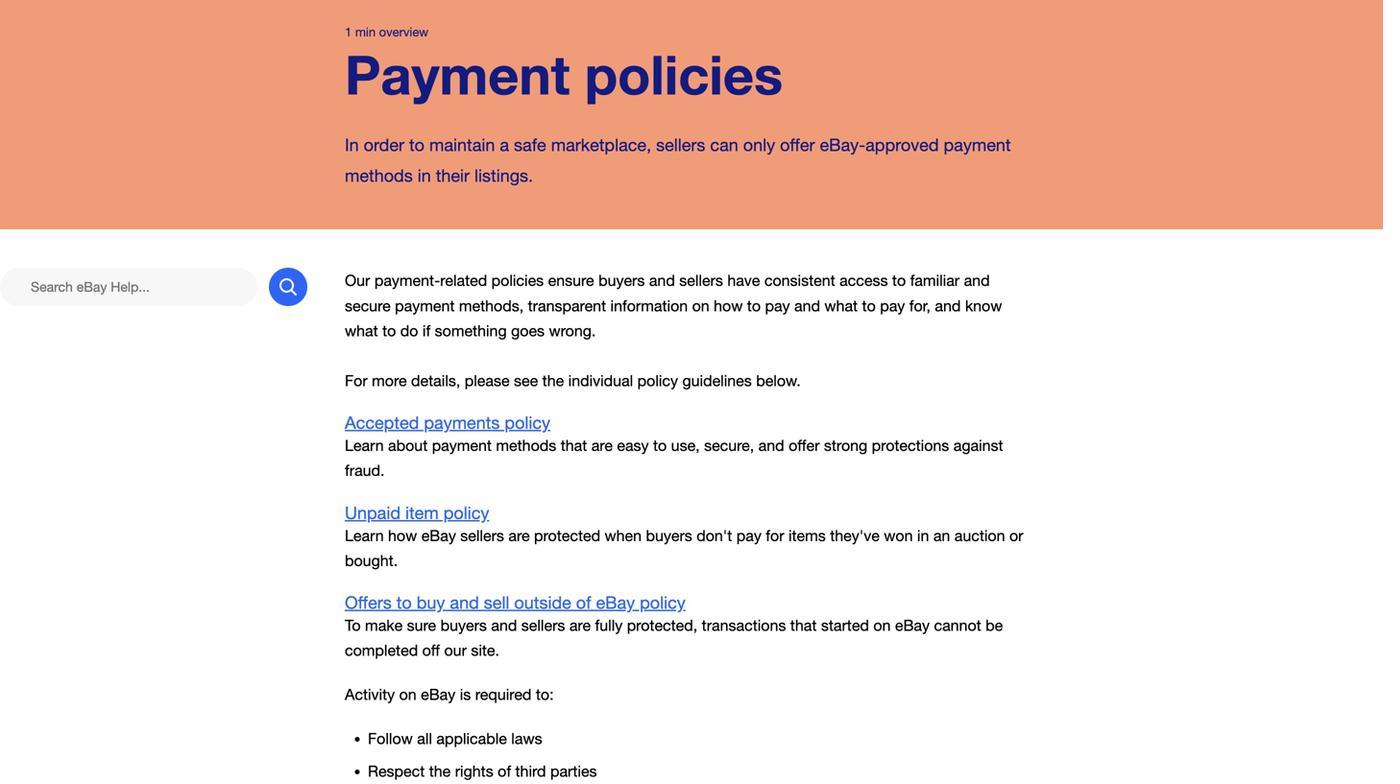 Task type: describe. For each thing, give the bounding box(es) containing it.
that inside offers to buy and sell outside of ebay policy to make sure buyers and sellers are fully protected, transactions that started on ebay cannot be completed off our site.
[[790, 617, 817, 635]]

sellers inside offers to buy and sell outside of ebay policy to make sure buyers and sellers are fully protected, transactions that started on ebay cannot be completed off our site.
[[521, 617, 565, 635]]

below.
[[756, 372, 801, 390]]

started
[[821, 617, 869, 635]]

an
[[934, 527, 950, 545]]

they've
[[830, 527, 880, 545]]

our payment-related policies ensure buyers and sellers have consistent access to familiar and secure payment methods, transparent information on how to pay and what to pay for, and know what to do if something goes wrong.
[[345, 272, 1002, 340]]

buyers inside our payment-related policies ensure buyers and sellers have consistent access to familiar and secure payment methods, transparent information on how to pay and what to pay for, and know what to do if something goes wrong.
[[599, 272, 645, 290]]

1 min overview payment policies
[[345, 24, 783, 106]]

strong
[[824, 437, 868, 455]]

individual
[[568, 372, 633, 390]]

to right access at top right
[[892, 272, 906, 290]]

unpaid item policy learn how ebay sellers are protected when buyers don't pay for items they've won in an auction or bought.
[[345, 503, 1024, 570]]

for
[[766, 527, 784, 545]]

ensure
[[548, 272, 594, 290]]

goes
[[511, 322, 545, 340]]

see
[[514, 372, 538, 390]]

learn for unpaid
[[345, 527, 384, 545]]

site.
[[471, 642, 500, 660]]

sell
[[484, 593, 510, 613]]

activity
[[345, 687, 395, 704]]

parties
[[550, 763, 597, 781]]

policy inside the 'unpaid item policy learn how ebay sellers are protected when buyers don't pay for items they've won in an auction or bought.'
[[444, 503, 489, 523]]

guidelines
[[683, 372, 752, 390]]

consistent
[[765, 272, 835, 290]]

rights
[[455, 763, 494, 781]]

in
[[345, 135, 359, 155]]

something
[[435, 322, 507, 340]]

about
[[388, 437, 428, 455]]

accepted
[[345, 413, 419, 433]]

payments
[[424, 413, 500, 433]]

to inside offers to buy and sell outside of ebay policy to make sure buyers and sellers are fully protected, transactions that started on ebay cannot be completed off our site.
[[397, 593, 412, 613]]

are inside the 'unpaid item policy learn how ebay sellers are protected when buyers don't pay for items they've won in an auction or bought.'
[[509, 527, 530, 545]]

0 horizontal spatial of
[[498, 763, 511, 781]]

ebay-
[[820, 135, 866, 155]]

pay inside the 'unpaid item policy learn how ebay sellers are protected when buyers don't pay for items they've won in an auction or bought.'
[[737, 527, 762, 545]]

to
[[345, 617, 361, 635]]

follow all applicable laws
[[368, 731, 542, 749]]

third
[[515, 763, 546, 781]]

how inside the 'unpaid item policy learn how ebay sellers are protected when buyers don't pay for items they've won in an auction or bought.'
[[388, 527, 417, 545]]

related
[[440, 272, 487, 290]]

have
[[728, 272, 760, 290]]

ebay left is
[[421, 687, 456, 704]]

policies inside 1 min overview payment policies
[[585, 42, 783, 106]]

Search eBay Help... text field
[[0, 268, 257, 307]]

ebay up fully
[[596, 593, 635, 613]]

offer inside the accepted payments policy learn about payment methods that are easy to use, secure, and offer strong protections against fraud.
[[789, 437, 820, 455]]

applicable
[[437, 731, 507, 749]]

order
[[364, 135, 404, 155]]

transparent
[[528, 297, 606, 315]]

buyers inside the 'unpaid item policy learn how ebay sellers are protected when buyers don't pay for items they've won in an auction or bought.'
[[646, 527, 692, 545]]

payment-
[[375, 272, 440, 290]]

secure
[[345, 297, 391, 315]]

to inside "in order to maintain a safe marketplace, sellers can only offer ebay-approved payment methods in their listings."
[[409, 135, 425, 155]]

buyers inside offers to buy and sell outside of ebay policy to make sure buyers and sellers are fully protected, transactions that started on ebay cannot be completed off our site.
[[441, 617, 487, 635]]

to:
[[536, 687, 554, 704]]

activity on ebay is required to:
[[345, 687, 554, 704]]

approved
[[866, 135, 939, 155]]

accepted payments policy learn about payment methods that are easy to use, secure, and offer strong protections against fraud.
[[345, 413, 1004, 480]]

ebay inside the 'unpaid item policy learn how ebay sellers are protected when buyers don't pay for items they've won in an auction or bought.'
[[421, 527, 456, 545]]

1 horizontal spatial pay
[[765, 297, 790, 315]]

unpaid
[[345, 503, 401, 523]]

and up know
[[964, 272, 990, 290]]

protected,
[[627, 617, 698, 635]]

for
[[345, 372, 368, 390]]

2 horizontal spatial pay
[[880, 297, 905, 315]]

policy right individual
[[638, 372, 678, 390]]

and up the information
[[649, 272, 675, 290]]

know
[[965, 297, 1002, 315]]

in inside "in order to maintain a safe marketplace, sellers can only offer ebay-approved payment methods in their listings."
[[418, 166, 431, 186]]

in order to maintain a safe marketplace, sellers can only offer ebay-approved payment methods in their listings.
[[345, 135, 1011, 186]]

secure,
[[704, 437, 754, 455]]

in inside the 'unpaid item policy learn how ebay sellers are protected when buyers don't pay for items they've won in an auction or bought.'
[[917, 527, 929, 545]]

accepted payments policy link
[[345, 413, 551, 433]]

make
[[365, 617, 403, 635]]

to left the do
[[382, 322, 396, 340]]

payment inside the accepted payments policy learn about payment methods that are easy to use, secure, and offer strong protections against fraud.
[[432, 437, 492, 455]]

methods inside the accepted payments policy learn about payment methods that are easy to use, secure, and offer strong protections against fraud.
[[496, 437, 556, 455]]

1
[[345, 24, 352, 39]]

to inside the accepted payments policy learn about payment methods that are easy to use, secure, and offer strong protections against fraud.
[[653, 437, 667, 455]]

our
[[444, 642, 467, 660]]

and down sell
[[491, 617, 517, 635]]

policy inside the accepted payments policy learn about payment methods that are easy to use, secure, and offer strong protections against fraud.
[[505, 413, 551, 433]]

access
[[840, 272, 888, 290]]

safe
[[514, 135, 546, 155]]

2 vertical spatial on
[[399, 687, 417, 704]]

all
[[417, 731, 432, 749]]



Task type: vqa. For each thing, say whether or not it's contained in the screenshot.
third
yes



Task type: locate. For each thing, give the bounding box(es) containing it.
min
[[355, 24, 376, 39]]

learn up the fraud.
[[345, 437, 384, 455]]

policy up protected,
[[640, 593, 686, 613]]

bought.
[[345, 552, 398, 570]]

sure
[[407, 617, 436, 635]]

when
[[605, 527, 642, 545]]

policies inside our payment-related policies ensure buyers and sellers have consistent access to familiar and secure payment methods, transparent information on how to pay and what to pay for, and know what to do if something goes wrong.
[[492, 272, 544, 290]]

learn
[[345, 437, 384, 455], [345, 527, 384, 545]]

0 vertical spatial offer
[[780, 135, 815, 155]]

their
[[436, 166, 470, 186]]

policies up the can
[[585, 42, 783, 106]]

for,
[[910, 297, 931, 315]]

do
[[400, 322, 418, 340]]

0 horizontal spatial methods
[[345, 166, 413, 186]]

to left buy
[[397, 593, 412, 613]]

how down have
[[714, 297, 743, 315]]

in left an
[[917, 527, 929, 545]]

1 vertical spatial payment
[[395, 297, 455, 315]]

pay down consistent
[[765, 297, 790, 315]]

policy down see
[[505, 413, 551, 433]]

0 vertical spatial are
[[592, 437, 613, 455]]

how inside our payment-related policies ensure buyers and sellers have consistent access to familiar and secure payment methods, transparent information on how to pay and what to pay for, and know what to do if something goes wrong.
[[714, 297, 743, 315]]

1 vertical spatial methods
[[496, 437, 556, 455]]

if
[[423, 322, 431, 340]]

offers to buy and sell outside of ebay policy to make sure buyers and sellers are fully protected, transactions that started on ebay cannot be completed off our site.
[[345, 593, 1003, 660]]

that left easy
[[561, 437, 587, 455]]

payment down payments
[[432, 437, 492, 455]]

2 horizontal spatial on
[[874, 617, 891, 635]]

and
[[649, 272, 675, 290], [964, 272, 990, 290], [795, 297, 820, 315], [935, 297, 961, 315], [759, 437, 785, 455], [450, 593, 479, 613], [491, 617, 517, 635]]

on right started
[[874, 617, 891, 635]]

off
[[422, 642, 440, 660]]

0 horizontal spatial on
[[399, 687, 417, 704]]

pay left the for,
[[880, 297, 905, 315]]

sellers inside our payment-related policies ensure buyers and sellers have consistent access to familiar and secure payment methods, transparent information on how to pay and what to pay for, and know what to do if something goes wrong.
[[679, 272, 723, 290]]

sellers inside "in order to maintain a safe marketplace, sellers can only offer ebay-approved payment methods in their listings."
[[656, 135, 706, 155]]

1 vertical spatial are
[[509, 527, 530, 545]]

the
[[542, 372, 564, 390], [429, 763, 451, 781]]

payment inside "in order to maintain a safe marketplace, sellers can only offer ebay-approved payment methods in their listings."
[[944, 135, 1011, 155]]

the right see
[[542, 372, 564, 390]]

maintain
[[429, 135, 495, 155]]

methods down see
[[496, 437, 556, 455]]

offers to buy and sell outside of ebay policy link
[[345, 593, 686, 613]]

sellers left have
[[679, 272, 723, 290]]

1 horizontal spatial that
[[790, 617, 817, 635]]

0 horizontal spatial what
[[345, 322, 378, 340]]

1 vertical spatial that
[[790, 617, 817, 635]]

0 vertical spatial that
[[561, 437, 587, 455]]

1 vertical spatial policies
[[492, 272, 544, 290]]

cannot
[[934, 617, 982, 635]]

against
[[954, 437, 1004, 455]]

ebay
[[421, 527, 456, 545], [596, 593, 635, 613], [895, 617, 930, 635], [421, 687, 456, 704]]

buyers left "don't"
[[646, 527, 692, 545]]

offer right only
[[780, 135, 815, 155]]

don't
[[697, 527, 732, 545]]

0 vertical spatial how
[[714, 297, 743, 315]]

1 horizontal spatial of
[[576, 593, 591, 613]]

1 vertical spatial how
[[388, 527, 417, 545]]

are left protected
[[509, 527, 530, 545]]

1 vertical spatial on
[[874, 617, 891, 635]]

what down access at top right
[[825, 297, 858, 315]]

our
[[345, 272, 370, 290]]

are inside the accepted payments policy learn about payment methods that are easy to use, secure, and offer strong protections against fraud.
[[592, 437, 613, 455]]

0 horizontal spatial pay
[[737, 527, 762, 545]]

protected
[[534, 527, 601, 545]]

policies
[[585, 42, 783, 106], [492, 272, 544, 290]]

buyers up our
[[441, 617, 487, 635]]

0 vertical spatial methods
[[345, 166, 413, 186]]

for more details, please see the individual policy guidelines below.
[[345, 372, 801, 390]]

sellers up sell
[[460, 527, 504, 545]]

payment inside our payment-related policies ensure buyers and sellers have consistent access to familiar and secure payment methods, transparent information on how to pay and what to pay for, and know what to do if something goes wrong.
[[395, 297, 455, 315]]

1 horizontal spatial buyers
[[599, 272, 645, 290]]

0 vertical spatial in
[[418, 166, 431, 186]]

and down consistent
[[795, 297, 820, 315]]

be
[[986, 617, 1003, 635]]

learn inside the accepted payments policy learn about payment methods that are easy to use, secure, and offer strong protections against fraud.
[[345, 437, 384, 455]]

information
[[611, 297, 688, 315]]

pay left for
[[737, 527, 762, 545]]

policy right the item
[[444, 503, 489, 523]]

use,
[[671, 437, 700, 455]]

to left use,
[[653, 437, 667, 455]]

0 horizontal spatial policies
[[492, 272, 544, 290]]

of left third
[[498, 763, 511, 781]]

that
[[561, 437, 587, 455], [790, 617, 817, 635]]

payment
[[944, 135, 1011, 155], [395, 297, 455, 315], [432, 437, 492, 455]]

on right the information
[[692, 297, 710, 315]]

pay
[[765, 297, 790, 315], [880, 297, 905, 315], [737, 527, 762, 545]]

fully
[[595, 617, 623, 635]]

respect
[[368, 763, 425, 781]]

methods,
[[459, 297, 524, 315]]

wrong.
[[549, 322, 596, 340]]

how
[[714, 297, 743, 315], [388, 527, 417, 545]]

overview
[[379, 24, 429, 39]]

in left their
[[418, 166, 431, 186]]

details,
[[411, 372, 460, 390]]

0 vertical spatial learn
[[345, 437, 384, 455]]

0 horizontal spatial in
[[418, 166, 431, 186]]

offer
[[780, 135, 815, 155], [789, 437, 820, 455]]

fraud.
[[345, 462, 385, 480]]

1 vertical spatial the
[[429, 763, 451, 781]]

0 vertical spatial on
[[692, 297, 710, 315]]

payment up if
[[395, 297, 455, 315]]

sellers down outside
[[521, 617, 565, 635]]

1 horizontal spatial policies
[[585, 42, 783, 106]]

item
[[405, 503, 439, 523]]

laws
[[511, 731, 542, 749]]

respect the rights of third parties
[[368, 763, 597, 781]]

offer left strong
[[789, 437, 820, 455]]

completed
[[345, 642, 418, 660]]

to right 'order'
[[409, 135, 425, 155]]

auction
[[955, 527, 1005, 545]]

protections
[[872, 437, 949, 455]]

how down unpaid item policy 'link'
[[388, 527, 417, 545]]

1 horizontal spatial methods
[[496, 437, 556, 455]]

are left fully
[[570, 617, 591, 635]]

2 learn from the top
[[345, 527, 384, 545]]

0 vertical spatial policies
[[585, 42, 783, 106]]

can
[[710, 135, 739, 155]]

1 vertical spatial in
[[917, 527, 929, 545]]

policies up methods,
[[492, 272, 544, 290]]

0 horizontal spatial buyers
[[441, 617, 487, 635]]

2 vertical spatial are
[[570, 617, 591, 635]]

2 horizontal spatial buyers
[[646, 527, 692, 545]]

and right 'secure,'
[[759, 437, 785, 455]]

of right outside
[[576, 593, 591, 613]]

0 vertical spatial payment
[[944, 135, 1011, 155]]

policy inside offers to buy and sell outside of ebay policy to make sure buyers and sellers are fully protected, transactions that started on ebay cannot be completed off our site.
[[640, 593, 686, 613]]

please
[[465, 372, 510, 390]]

what
[[825, 297, 858, 315], [345, 322, 378, 340]]

follow
[[368, 731, 413, 749]]

payment
[[345, 42, 570, 106]]

on right activity
[[399, 687, 417, 704]]

1 horizontal spatial what
[[825, 297, 858, 315]]

1 horizontal spatial how
[[714, 297, 743, 315]]

unpaid item policy link
[[345, 503, 489, 523]]

2 vertical spatial buyers
[[441, 617, 487, 635]]

0 vertical spatial the
[[542, 372, 564, 390]]

offers
[[345, 593, 392, 613]]

more
[[372, 372, 407, 390]]

1 vertical spatial learn
[[345, 527, 384, 545]]

2 vertical spatial payment
[[432, 437, 492, 455]]

sellers inside the 'unpaid item policy learn how ebay sellers are protected when buyers don't pay for items they've won in an auction or bought.'
[[460, 527, 504, 545]]

are left easy
[[592, 437, 613, 455]]

0 vertical spatial what
[[825, 297, 858, 315]]

won
[[884, 527, 913, 545]]

in
[[418, 166, 431, 186], [917, 527, 929, 545]]

familiar
[[910, 272, 960, 290]]

to down access at top right
[[862, 297, 876, 315]]

outside
[[514, 593, 571, 613]]

offer inside "in order to maintain a safe marketplace, sellers can only offer ebay-approved payment methods in their listings."
[[780, 135, 815, 155]]

and right the for,
[[935, 297, 961, 315]]

sellers
[[656, 135, 706, 155], [679, 272, 723, 290], [460, 527, 504, 545], [521, 617, 565, 635]]

that inside the accepted payments policy learn about payment methods that are easy to use, secure, and offer strong protections against fraud.
[[561, 437, 587, 455]]

0 horizontal spatial the
[[429, 763, 451, 781]]

that left started
[[790, 617, 817, 635]]

and inside the accepted payments policy learn about payment methods that are easy to use, secure, and offer strong protections against fraud.
[[759, 437, 785, 455]]

are inside offers to buy and sell outside of ebay policy to make sure buyers and sellers are fully protected, transactions that started on ebay cannot be completed off our site.
[[570, 617, 591, 635]]

methods inside "in order to maintain a safe marketplace, sellers can only offer ebay-approved payment methods in their listings."
[[345, 166, 413, 186]]

to down have
[[747, 297, 761, 315]]

0 horizontal spatial how
[[388, 527, 417, 545]]

easy
[[617, 437, 649, 455]]

a
[[500, 135, 509, 155]]

sellers left the can
[[656, 135, 706, 155]]

is
[[460, 687, 471, 704]]

required
[[475, 687, 532, 704]]

or
[[1010, 527, 1024, 545]]

learn inside the 'unpaid item policy learn how ebay sellers are protected when buyers don't pay for items they've won in an auction or bought.'
[[345, 527, 384, 545]]

1 vertical spatial buyers
[[646, 527, 692, 545]]

listings.
[[475, 166, 533, 186]]

methods down 'order'
[[345, 166, 413, 186]]

on inside our payment-related policies ensure buyers and sellers have consistent access to familiar and secure payment methods, transparent information on how to pay and what to pay for, and know what to do if something goes wrong.
[[692, 297, 710, 315]]

are
[[592, 437, 613, 455], [509, 527, 530, 545], [570, 617, 591, 635]]

buyers
[[599, 272, 645, 290], [646, 527, 692, 545], [441, 617, 487, 635]]

payment right "approved"
[[944, 135, 1011, 155]]

1 vertical spatial what
[[345, 322, 378, 340]]

0 vertical spatial of
[[576, 593, 591, 613]]

0 horizontal spatial that
[[561, 437, 587, 455]]

marketplace,
[[551, 135, 651, 155]]

1 vertical spatial of
[[498, 763, 511, 781]]

buyers up the information
[[599, 272, 645, 290]]

only
[[743, 135, 775, 155]]

ebay left cannot
[[895, 617, 930, 635]]

of inside offers to buy and sell outside of ebay policy to make sure buyers and sellers are fully protected, transactions that started on ebay cannot be completed off our site.
[[576, 593, 591, 613]]

on
[[692, 297, 710, 315], [874, 617, 891, 635], [399, 687, 417, 704]]

learn down unpaid
[[345, 527, 384, 545]]

transactions
[[702, 617, 786, 635]]

the left rights
[[429, 763, 451, 781]]

items
[[789, 527, 826, 545]]

to
[[409, 135, 425, 155], [892, 272, 906, 290], [747, 297, 761, 315], [862, 297, 876, 315], [382, 322, 396, 340], [653, 437, 667, 455], [397, 593, 412, 613]]

learn for accepted
[[345, 437, 384, 455]]

1 vertical spatial offer
[[789, 437, 820, 455]]

methods
[[345, 166, 413, 186], [496, 437, 556, 455]]

buy
[[417, 593, 445, 613]]

1 horizontal spatial the
[[542, 372, 564, 390]]

what down secure at the top of page
[[345, 322, 378, 340]]

ebay down the item
[[421, 527, 456, 545]]

and left sell
[[450, 593, 479, 613]]

1 horizontal spatial on
[[692, 297, 710, 315]]

1 horizontal spatial in
[[917, 527, 929, 545]]

0 vertical spatial buyers
[[599, 272, 645, 290]]

on inside offers to buy and sell outside of ebay policy to make sure buyers and sellers are fully protected, transactions that started on ebay cannot be completed off our site.
[[874, 617, 891, 635]]

1 learn from the top
[[345, 437, 384, 455]]



